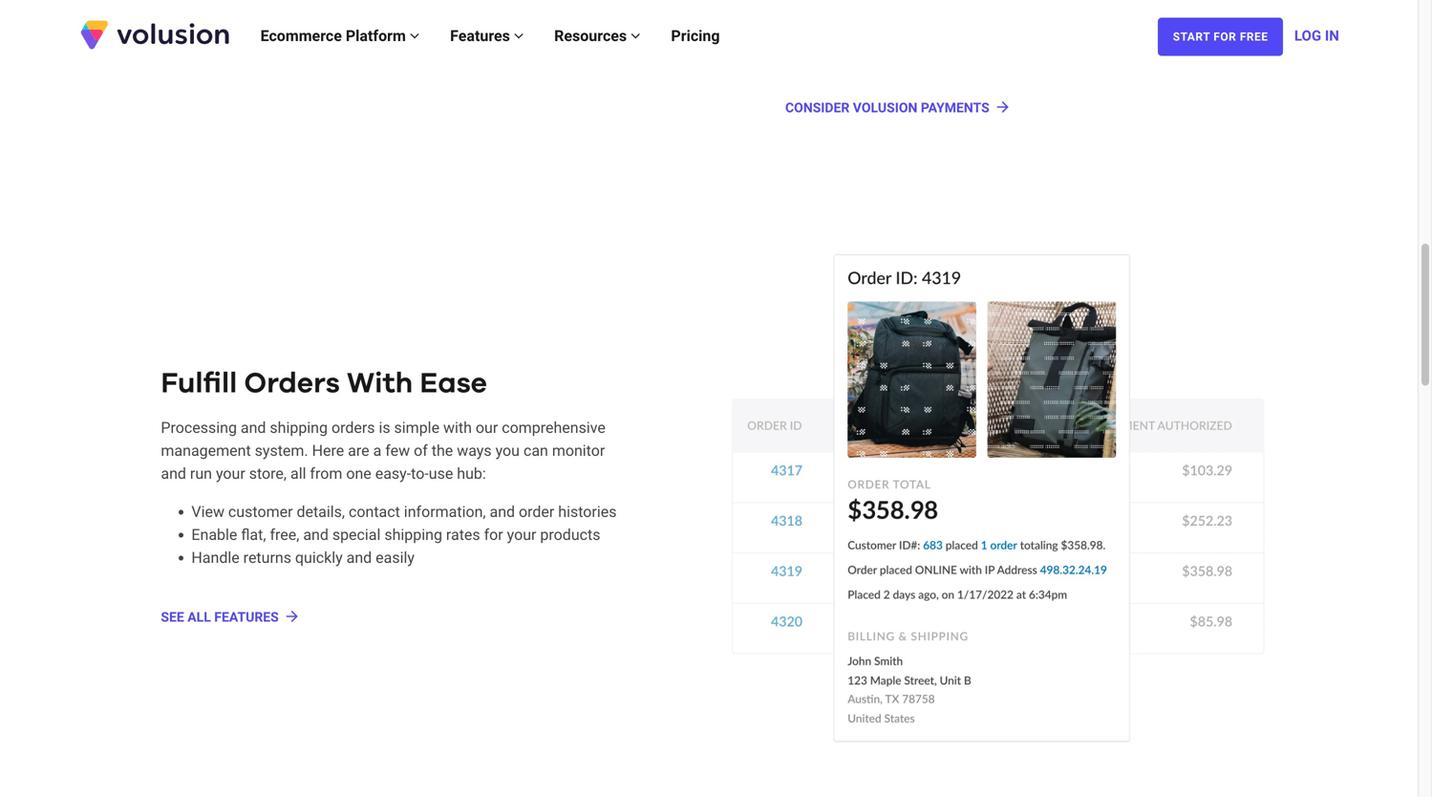 Task type: vqa. For each thing, say whether or not it's contained in the screenshot.
our in Processing and shipping orders is simple with our comprehensive management system. Here are a few of the ways you can monitor and run your store, all from one easy-to-use hub:
yes



Task type: locate. For each thing, give the bounding box(es) containing it.
the
[[432, 442, 453, 460]]

here
[[312, 442, 344, 460]]

in
[[1326, 27, 1340, 44]]

1 vertical spatial arrow_forward
[[284, 608, 301, 625]]

1 vertical spatial shipping
[[385, 526, 442, 544]]

arrow_forward
[[995, 99, 1012, 116], [284, 608, 301, 625]]

consider
[[786, 100, 850, 115]]

your inside view customer details, contact information, and order histories enable flat, free, and special shipping rates for your products handle returns quickly and easily
[[507, 526, 537, 544]]

returns
[[243, 549, 292, 567]]

arrow_forward right 'features'
[[284, 608, 301, 625]]

a
[[373, 442, 382, 460]]

and up system.
[[241, 419, 266, 437]]

for right rates
[[484, 526, 503, 544]]

1 horizontal spatial our
[[954, 17, 977, 35]]

easy-
[[375, 465, 411, 483]]

free
[[1241, 30, 1269, 44]]

customer
[[228, 503, 293, 521]]

and down 'special'
[[347, 549, 372, 567]]

with
[[347, 370, 413, 398]]

processing and shipping orders is simple with our comprehensive management system. here are a few of the ways you can monitor and run your store, all from one easy-to-use hub:
[[161, 419, 606, 483]]

hub:
[[457, 465, 486, 483]]

1 horizontal spatial for
[[1028, 17, 1047, 35]]

card
[[1221, 17, 1251, 35]]

0 horizontal spatial for
[[484, 526, 503, 544]]

1 vertical spatial for
[[484, 526, 503, 544]]

0 vertical spatial your
[[216, 465, 245, 483]]

angle down image inside features link
[[514, 28, 524, 43]]

volusion
[[853, 100, 918, 115]]

1 horizontal spatial shipping
[[385, 526, 442, 544]]

features
[[450, 27, 514, 45]]

resources link
[[539, 7, 656, 65]]

arrow_forward right payments
[[995, 99, 1012, 116]]

option
[[981, 17, 1024, 35]]

log in link
[[1295, 7, 1340, 65]]

ease
[[420, 370, 487, 398]]

and
[[1154, 17, 1180, 35], [241, 419, 266, 437], [161, 465, 186, 483], [490, 503, 515, 521], [303, 526, 329, 544], [347, 549, 372, 567]]

fulfill
[[161, 370, 237, 398]]

shipping up easily
[[385, 526, 442, 544]]

our up ways
[[476, 419, 498, 437]]

angle down image left the resources
[[514, 28, 524, 43]]

angle down image for features
[[514, 28, 524, 43]]

volusion logo image
[[79, 19, 232, 51]]

and left debit
[[1154, 17, 1180, 35]]

1 vertical spatial our
[[476, 419, 498, 437]]

use
[[429, 465, 453, 483]]

one
[[346, 465, 372, 483]]

ecommerce
[[261, 27, 342, 45]]

flat,
[[241, 526, 266, 544]]

shipping
[[270, 419, 328, 437], [385, 526, 442, 544]]

system.
[[255, 442, 308, 460]]

0 vertical spatial for
[[1028, 17, 1047, 35]]

1 angle down image from the left
[[410, 28, 420, 43]]

can
[[524, 442, 549, 460]]

start for free
[[1174, 30, 1269, 44]]

0 horizontal spatial our
[[476, 419, 498, 437]]

angle down image inside ecommerce platform link
[[410, 28, 420, 43]]

simple
[[394, 419, 440, 437]]

0 vertical spatial arrow_forward
[[995, 99, 1012, 116]]

0 horizontal spatial arrow_forward
[[284, 608, 301, 625]]

start for free link
[[1159, 18, 1284, 56]]

angle down image right the platform
[[410, 28, 420, 43]]

0 vertical spatial our
[[954, 17, 977, 35]]

easily
[[376, 549, 415, 567]]

shipping up system.
[[270, 419, 328, 437]]

1 horizontal spatial angle down image
[[514, 28, 524, 43]]

2 angle down image from the left
[[514, 28, 524, 43]]

all
[[291, 465, 306, 483]]

for left in-
[[1028, 17, 1047, 35]]

enable
[[192, 526, 237, 544]]

processing
[[816, 39, 891, 58]]

0 horizontal spatial your
[[216, 465, 245, 483]]

your down 'order'
[[507, 526, 537, 544]]

angle down image
[[410, 28, 420, 43], [514, 28, 524, 43]]

all
[[188, 609, 211, 625]]

shipping inside view customer details, contact information, and order histories enable flat, free, and special shipping rates for your products handle returns quickly and easily
[[385, 526, 442, 544]]

0 horizontal spatial shipping
[[270, 419, 328, 437]]

fulfill orders with ease
[[161, 370, 487, 398]]

1 horizontal spatial arrow_forward
[[995, 99, 1012, 116]]

1 vertical spatial your
[[507, 526, 537, 544]]

management
[[161, 442, 251, 460]]

orders
[[244, 370, 340, 398]]

handle
[[192, 549, 240, 567]]

our
[[954, 17, 977, 35], [476, 419, 498, 437]]

you
[[496, 442, 520, 460]]

order info image
[[732, 254, 1265, 743]]

pricing
[[671, 27, 720, 45]]

features
[[214, 609, 279, 625]]

our left option
[[954, 17, 977, 35]]

0 horizontal spatial angle down image
[[410, 28, 420, 43]]

view
[[192, 503, 225, 521]]

your
[[216, 465, 245, 483], [507, 526, 537, 544]]

for
[[1028, 17, 1047, 35], [484, 526, 503, 544]]

in-
[[1051, 17, 1067, 35]]

few
[[385, 442, 410, 460]]

0 vertical spatial shipping
[[270, 419, 328, 437]]

of
[[414, 442, 428, 460]]

ecommerce platform
[[261, 27, 410, 45]]

1 horizontal spatial your
[[507, 526, 537, 544]]

shipping inside the processing and shipping orders is simple with our comprehensive management system. here are a few of the ways you can monitor and run your store, all from one easy-to-use hub:
[[270, 419, 328, 437]]

your right run
[[216, 465, 245, 483]]



Task type: describe. For each thing, give the bounding box(es) containing it.
angle down image
[[631, 28, 641, 43]]

consider volusion payments arrow_forward
[[786, 99, 1012, 116]]

ways
[[457, 442, 492, 460]]

for
[[1214, 30, 1237, 44]]

details,
[[297, 503, 345, 521]]

see
[[161, 609, 184, 625]]

information,
[[404, 503, 486, 521]]

rates
[[446, 526, 480, 544]]

from
[[310, 465, 343, 483]]

our inside the processing and shipping orders is simple with our comprehensive management system. here are a few of the ways you can monitor and run your store, all from one easy-to-use hub:
[[476, 419, 498, 437]]

run
[[190, 465, 212, 483]]

and up quickly
[[303, 526, 329, 544]]

histories
[[559, 503, 617, 521]]

are
[[348, 442, 370, 460]]

is
[[379, 419, 391, 437]]

pricing link
[[656, 7, 736, 65]]

angle down image for ecommerce platform
[[410, 28, 420, 43]]

arrow_forward for consider volusion payments arrow_forward
[[995, 99, 1012, 116]]

comprehensive
[[502, 419, 606, 437]]

credit
[[1112, 17, 1151, 35]]

contact
[[349, 503, 400, 521]]

processing
[[161, 419, 237, 437]]

features link
[[435, 7, 539, 65]]

orders
[[332, 419, 375, 437]]

store,
[[249, 465, 287, 483]]

ecommerce platform link
[[245, 7, 435, 65]]

monitor
[[552, 442, 605, 460]]

platform
[[346, 27, 406, 45]]

arrow_forward for see all features arrow_forward
[[284, 608, 301, 625]]

and inside the volusion payments: our option for in-house credit and debit card processing
[[1154, 17, 1180, 35]]

view customer details, contact information, and order histories enable flat, free, and special shipping rates for your products handle returns quickly and easily
[[192, 503, 617, 567]]

free,
[[270, 526, 300, 544]]

debit
[[1184, 17, 1218, 35]]

and left run
[[161, 465, 186, 483]]

and left 'order'
[[490, 503, 515, 521]]

resources
[[555, 27, 631, 45]]

your inside the processing and shipping orders is simple with our comprehensive management system. here are a few of the ways you can monitor and run your store, all from one easy-to-use hub:
[[216, 465, 245, 483]]

volusion payments: our option for in-house credit and debit card processing
[[816, 17, 1251, 58]]

house
[[1067, 17, 1108, 35]]

for inside the volusion payments: our option for in-house credit and debit card processing
[[1028, 17, 1047, 35]]

with
[[444, 419, 472, 437]]

for inside view customer details, contact information, and order histories enable flat, free, and special shipping rates for your products handle returns quickly and easily
[[484, 526, 503, 544]]

order
[[519, 503, 555, 521]]

log in
[[1295, 27, 1340, 44]]

to-
[[411, 465, 429, 483]]

special
[[332, 526, 381, 544]]

log
[[1295, 27, 1322, 44]]

start
[[1174, 30, 1211, 44]]

volusion
[[816, 17, 875, 35]]

payments:
[[879, 17, 951, 35]]

see all features arrow_forward
[[161, 608, 301, 625]]

products
[[540, 526, 601, 544]]

payments
[[921, 100, 990, 115]]

quickly
[[295, 549, 343, 567]]

our inside the volusion payments: our option for in-house credit and debit card processing
[[954, 17, 977, 35]]



